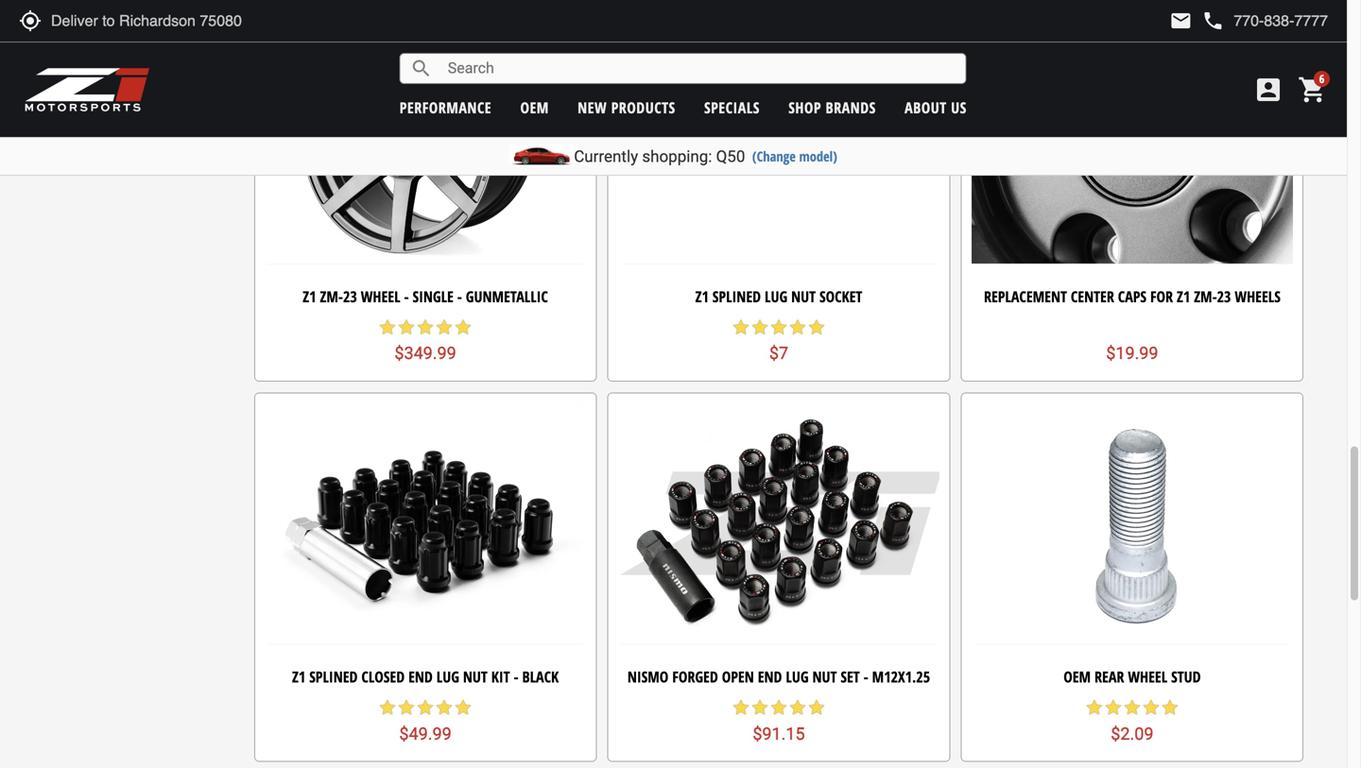 Task type: locate. For each thing, give the bounding box(es) containing it.
black
[[522, 667, 559, 687]]

1 horizontal spatial splined
[[713, 286, 761, 307]]

star
[[378, 318, 397, 337], [397, 318, 416, 337], [416, 318, 435, 337], [435, 318, 454, 337], [454, 318, 473, 337], [732, 318, 751, 337], [751, 318, 769, 337], [769, 318, 788, 337], [788, 318, 807, 337], [807, 318, 826, 337], [378, 699, 397, 718], [397, 699, 416, 718], [416, 699, 435, 718], [435, 699, 454, 718], [454, 699, 473, 718], [732, 699, 751, 718], [751, 699, 769, 718], [769, 699, 788, 718], [788, 699, 807, 718], [807, 699, 826, 718], [1085, 699, 1104, 718], [1104, 699, 1123, 718], [1123, 699, 1142, 718], [1142, 699, 1161, 718], [1161, 699, 1180, 718]]

new products link
[[578, 97, 676, 118]]

currently
[[574, 147, 638, 166]]

$19.99
[[1106, 344, 1158, 364]]

splined
[[713, 286, 761, 307], [309, 667, 358, 687]]

1 23 from the left
[[343, 286, 357, 307]]

$91.15
[[753, 724, 805, 744]]

lug up star star star star star $91.15
[[786, 667, 809, 687]]

lug up the star star star star star $49.99
[[437, 667, 459, 687]]

splined for lug
[[713, 286, 761, 307]]

forged
[[672, 667, 718, 687]]

Search search field
[[433, 54, 966, 83]]

new products
[[578, 97, 676, 118]]

0 horizontal spatial oem
[[520, 97, 549, 118]]

mail link
[[1170, 9, 1192, 32]]

end for closed
[[408, 667, 433, 687]]

z1 for z1 zm-23 wheel - single - gunmetallic
[[303, 286, 316, 307]]

for
[[1150, 286, 1173, 307]]

end
[[408, 667, 433, 687], [758, 667, 782, 687]]

zm-
[[320, 286, 343, 307], [1194, 286, 1217, 307]]

brands
[[826, 97, 876, 118]]

1 vertical spatial oem
[[1064, 667, 1091, 687]]

1 zm- from the left
[[320, 286, 343, 307]]

23
[[343, 286, 357, 307], [1217, 286, 1231, 307]]

end for open
[[758, 667, 782, 687]]

products
[[611, 97, 676, 118]]

nut
[[791, 286, 816, 307], [463, 667, 488, 687], [812, 667, 837, 687]]

$349.99
[[395, 344, 456, 364]]

nut for z1 splined closed end lug nut kit - black
[[463, 667, 488, 687]]

nut left kit
[[463, 667, 488, 687]]

set
[[841, 667, 860, 687]]

1 horizontal spatial zm-
[[1194, 286, 1217, 307]]

1 horizontal spatial oem
[[1064, 667, 1091, 687]]

shopping_cart link
[[1293, 75, 1328, 105]]

1 vertical spatial splined
[[309, 667, 358, 687]]

z1 splined closed end lug nut kit - black
[[292, 667, 559, 687]]

kit
[[491, 667, 510, 687]]

0 horizontal spatial splined
[[309, 667, 358, 687]]

- right single
[[457, 286, 462, 307]]

1 horizontal spatial end
[[758, 667, 782, 687]]

lug
[[765, 286, 788, 307], [437, 667, 459, 687], [786, 667, 809, 687]]

- left single
[[404, 286, 409, 307]]

0 vertical spatial wheel
[[361, 286, 400, 307]]

socket
[[820, 286, 862, 307]]

1 horizontal spatial wheel
[[1128, 667, 1168, 687]]

wheel right rear
[[1128, 667, 1168, 687]]

lug up star star star star star $7
[[765, 286, 788, 307]]

nismo
[[627, 667, 669, 687]]

1 end from the left
[[408, 667, 433, 687]]

0 horizontal spatial end
[[408, 667, 433, 687]]

center
[[1071, 286, 1114, 307]]

star star star star star $2.09
[[1085, 699, 1180, 744]]

lug for nismo forged open end lug nut set - m12x1.25
[[786, 667, 809, 687]]

23 left wheels on the top of page
[[1217, 286, 1231, 307]]

z1 motorsports logo image
[[24, 66, 151, 113]]

23 left single
[[343, 286, 357, 307]]

stud
[[1171, 667, 1201, 687]]

splined up star star star star star $7
[[713, 286, 761, 307]]

0 vertical spatial splined
[[713, 286, 761, 307]]

wheel
[[361, 286, 400, 307], [1128, 667, 1168, 687]]

0 horizontal spatial zm-
[[320, 286, 343, 307]]

end right the closed
[[408, 667, 433, 687]]

z1 for z1 splined lug nut socket
[[695, 286, 709, 307]]

oem left new
[[520, 97, 549, 118]]

$2.09
[[1111, 724, 1154, 744]]

1 horizontal spatial 23
[[1217, 286, 1231, 307]]

wheels
[[1235, 286, 1281, 307]]

splined left the closed
[[309, 667, 358, 687]]

specials
[[704, 97, 760, 118]]

m12x1.25
[[872, 667, 930, 687]]

us
[[951, 97, 967, 118]]

end right open
[[758, 667, 782, 687]]

z1 zm-23 wheel - single - gunmetallic
[[303, 286, 548, 307]]

-
[[404, 286, 409, 307], [457, 286, 462, 307], [514, 667, 519, 687], [864, 667, 868, 687]]

oem for oem rear wheel stud
[[1064, 667, 1091, 687]]

oem
[[520, 97, 549, 118], [1064, 667, 1091, 687]]

model)
[[799, 147, 837, 165]]

(change
[[752, 147, 796, 165]]

z1 splined lug nut socket
[[695, 286, 862, 307]]

$7
[[769, 344, 788, 364]]

1 vertical spatial wheel
[[1128, 667, 1168, 687]]

nut left socket
[[791, 286, 816, 307]]

2 end from the left
[[758, 667, 782, 687]]

2 zm- from the left
[[1194, 286, 1217, 307]]

new
[[578, 97, 607, 118]]

shop brands link
[[789, 97, 876, 118]]

star star star star star $91.15
[[732, 699, 826, 744]]

- right set
[[864, 667, 868, 687]]

oem left rear
[[1064, 667, 1091, 687]]

0 vertical spatial oem
[[520, 97, 549, 118]]

wheel left single
[[361, 286, 400, 307]]

account_box
[[1253, 75, 1284, 105]]

nut left set
[[812, 667, 837, 687]]

0 horizontal spatial 23
[[343, 286, 357, 307]]

q50
[[716, 147, 745, 166]]

z1
[[303, 286, 316, 307], [695, 286, 709, 307], [1177, 286, 1190, 307], [292, 667, 306, 687]]



Task type: describe. For each thing, give the bounding box(es) containing it.
star star star star star $349.99
[[378, 318, 473, 364]]

performance
[[400, 97, 492, 118]]

shop brands
[[789, 97, 876, 118]]

2 23 from the left
[[1217, 286, 1231, 307]]

splined for closed
[[309, 667, 358, 687]]

performance link
[[400, 97, 492, 118]]

mail phone
[[1170, 9, 1224, 32]]

shopping:
[[642, 147, 712, 166]]

about us
[[905, 97, 967, 118]]

lug for z1 splined closed end lug nut kit - black
[[437, 667, 459, 687]]

nut for nismo forged open end lug nut set - m12x1.25
[[812, 667, 837, 687]]

open
[[722, 667, 754, 687]]

star star star star star $49.99
[[378, 699, 473, 744]]

oem rear wheel stud
[[1064, 667, 1201, 687]]

$49.99
[[399, 724, 452, 744]]

search
[[410, 57, 433, 80]]

z1 for z1 splined closed end lug nut kit - black
[[292, 667, 306, 687]]

phone link
[[1202, 9, 1328, 32]]

- right kit
[[514, 667, 519, 687]]

replacement center caps for z1 zm-23 wheels
[[984, 286, 1281, 307]]

rear
[[1095, 667, 1124, 687]]

(change model) link
[[752, 147, 837, 165]]

closed
[[361, 667, 405, 687]]

oem for oem link
[[520, 97, 549, 118]]

replacement
[[984, 286, 1067, 307]]

caps
[[1118, 286, 1147, 307]]

about us link
[[905, 97, 967, 118]]

star star star star star $7
[[732, 318, 826, 364]]

0 horizontal spatial wheel
[[361, 286, 400, 307]]

specials link
[[704, 97, 760, 118]]

account_box link
[[1249, 75, 1288, 105]]

currently shopping: q50 (change model)
[[574, 147, 837, 166]]

nismo forged open end lug nut set - m12x1.25
[[627, 667, 930, 687]]

gunmetallic
[[466, 286, 548, 307]]

shopping_cart
[[1298, 75, 1328, 105]]

oem link
[[520, 97, 549, 118]]

mail
[[1170, 9, 1192, 32]]

my_location
[[19, 9, 42, 32]]

single
[[413, 286, 454, 307]]

shop
[[789, 97, 822, 118]]

about
[[905, 97, 947, 118]]

phone
[[1202, 9, 1224, 32]]



Task type: vqa. For each thing, say whether or not it's contained in the screenshot.
"Weight: 3704lbs"
no



